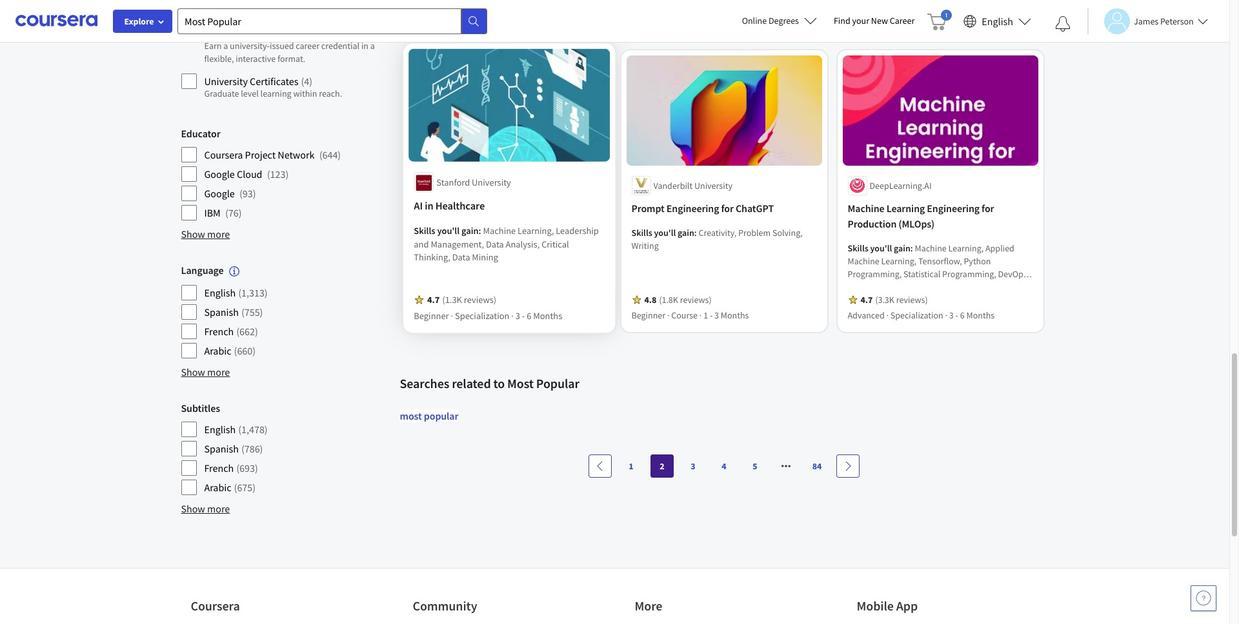 Task type: vqa. For each thing, say whether or not it's contained in the screenshot.
4.8
yes



Task type: locate. For each thing, give the bounding box(es) containing it.
0 vertical spatial show more
[[181, 228, 230, 241]]

4 inside button
[[722, 461, 727, 472]]

beginner
[[415, 10, 449, 22], [848, 10, 882, 22], [632, 310, 666, 321], [414, 311, 449, 323]]

1 horizontal spatial 4
[[498, 10, 503, 22]]

more down arabic ( 675 )
[[207, 503, 230, 516]]

0 vertical spatial level
[[280, 0, 297, 4]]

0 vertical spatial certificates
[[246, 27, 295, 40]]

( up the spanish ( 755 )
[[238, 287, 241, 300]]

0 horizontal spatial reviews)
[[464, 295, 496, 307]]

reviews) up advanced · specialization · 3 - 6 months
[[897, 294, 928, 306]]

coursera for coursera
[[191, 599, 240, 615]]

specialization for engineering
[[891, 310, 944, 321]]

: for for
[[695, 227, 697, 239]]

76
[[228, 207, 239, 220]]

beginner for beginner · course · 1 - 3 months
[[632, 310, 666, 321]]

2 vertical spatial 4
[[722, 461, 727, 472]]

french inside language group
[[204, 326, 234, 338]]

1 vertical spatial machine
[[483, 225, 516, 237]]

french ( 662 )
[[204, 326, 258, 338]]

1 vertical spatial more
[[207, 366, 230, 379]]

( right issued
[[297, 27, 301, 40]]

more
[[635, 599, 663, 615]]

engineering down vanderbilt university
[[667, 202, 719, 215]]

1 horizontal spatial 4.7
[[861, 294, 873, 306]]

84
[[813, 461, 822, 472]]

6 for ai in healthcare
[[527, 311, 531, 323]]

( up 662
[[241, 306, 245, 319]]

for inside machine learning engineering for production (mlops)
[[982, 202, 994, 215]]

1 right the career
[[947, 10, 951, 22]]

a down graduate-
[[259, 5, 264, 17]]

reviews) up beginner · specialization · 3 - 6 months
[[464, 295, 496, 307]]

675
[[237, 482, 253, 495]]

machine up analysis,
[[483, 225, 516, 237]]

google up google ( 93 )
[[204, 168, 235, 181]]

university up ai in healthcare link
[[472, 177, 511, 189]]

more down arabic ( 660 )
[[207, 366, 230, 379]]

1 horizontal spatial in
[[425, 200, 433, 213]]

2 show more from the top
[[181, 366, 230, 379]]

( down french ( 662 )
[[234, 345, 237, 358]]

( for 1,313
[[238, 287, 241, 300]]

: down (mlops)
[[911, 243, 913, 254]]

1 vertical spatial 4
[[304, 75, 309, 88]]

ai in healthcare
[[414, 200, 485, 213]]

4.8
[[645, 294, 657, 306]]

1 horizontal spatial a
[[259, 5, 264, 17]]

arabic down the french ( 693 )
[[204, 482, 231, 495]]

1 vertical spatial spanish
[[204, 443, 239, 456]]

english
[[982, 15, 1014, 27], [204, 287, 236, 300], [204, 424, 236, 437]]

course down 4.8 (1.8k reviews)
[[672, 310, 698, 321]]

(mlops)
[[899, 217, 935, 230]]

specialization
[[888, 10, 941, 22], [891, 310, 944, 321], [455, 311, 509, 323]]

1 vertical spatial course
[[672, 310, 698, 321]]

1 vertical spatial english
[[204, 287, 236, 300]]

1 vertical spatial google
[[204, 187, 235, 200]]

course left weeks
[[455, 10, 482, 22]]

beginner · course · 1 - 4 weeks
[[415, 10, 529, 22]]

1 for beginner · course · 1 - 3 months
[[704, 310, 708, 321]]

certificates down 'format.' at top left
[[250, 75, 299, 88]]

2 french from the top
[[204, 462, 234, 475]]

2 spanish from the top
[[204, 443, 239, 456]]

1 button
[[620, 455, 643, 478]]

arabic inside subtitles group
[[204, 482, 231, 495]]

show for ibm ( 76 )
[[181, 228, 205, 241]]

1 down 4.8 (1.8k reviews)
[[704, 310, 708, 321]]

online degrees button
[[732, 6, 828, 35]]

university
[[204, 75, 248, 88], [472, 177, 511, 189], [695, 180, 733, 192]]

reviews) for for
[[680, 294, 712, 306]]

learning up program.
[[299, 0, 330, 4]]

1 engineering from the left
[[667, 202, 719, 215]]

0 horizontal spatial engineering
[[667, 202, 719, 215]]

in right credential
[[361, 40, 369, 52]]

learning
[[887, 202, 925, 215]]

1 vertical spatial show
[[181, 366, 205, 379]]

university down flexible,
[[204, 75, 248, 88]]

english up the spanish ( 755 )
[[204, 287, 236, 300]]

1 horizontal spatial to
[[494, 376, 505, 392]]

show more down arabic ( 660 )
[[181, 366, 230, 379]]

in right ai
[[425, 200, 433, 213]]

0 vertical spatial learning
[[299, 0, 330, 4]]

1 vertical spatial coursera
[[191, 599, 240, 615]]

ai
[[414, 200, 423, 213]]

2 show from the top
[[181, 366, 205, 379]]

gain
[[461, 225, 478, 237], [678, 227, 695, 239], [894, 243, 911, 254]]

1 horizontal spatial you'll
[[654, 227, 676, 239]]

4
[[498, 10, 503, 22], [304, 75, 309, 88], [722, 461, 727, 472]]

( down the spanish ( 786 )
[[236, 462, 240, 475]]

0 horizontal spatial in
[[361, 40, 369, 52]]

2 horizontal spatial reviews)
[[897, 294, 928, 306]]

healthcare
[[435, 200, 485, 213]]

: left creativity,
[[695, 227, 697, 239]]

help center image
[[1196, 591, 1212, 607]]

2 graduate from the top
[[204, 88, 239, 99]]

reviews) for engineering
[[897, 294, 928, 306]]

2 horizontal spatial gain
[[894, 243, 911, 254]]

graduate down committing
[[204, 27, 244, 40]]

university for prompt
[[695, 180, 733, 192]]

deeplearning.ai
[[870, 180, 932, 192]]

coursera
[[204, 148, 243, 161], [191, 599, 240, 615]]

1 left weeks
[[488, 10, 492, 22]]

spanish for spanish ( 755 )
[[204, 306, 239, 319]]

learning inside complete graduate-level learning without committing to a full degree program.
[[299, 0, 330, 4]]

0 vertical spatial coursera
[[204, 148, 243, 161]]

None search field
[[178, 8, 487, 34]]

1 horizontal spatial reviews)
[[680, 294, 712, 306]]

show more down "ibm"
[[181, 228, 230, 241]]

3 show from the top
[[181, 503, 205, 516]]

755
[[245, 306, 260, 319]]

1 vertical spatial graduate
[[204, 88, 239, 99]]

show more button down "ibm"
[[181, 227, 230, 242]]

4.7 for machine learning engineering for production (mlops)
[[861, 294, 873, 306]]

2 vertical spatial english
[[204, 424, 236, 437]]

app
[[897, 599, 918, 615]]

engineering inside machine learning engineering for production (mlops)
[[927, 202, 980, 215]]

to left most at the left of page
[[494, 376, 505, 392]]

skills you'll gain : down production
[[848, 243, 915, 254]]

show down arabic ( 675 )
[[181, 503, 205, 516]]

skills you'll gain : up writing
[[632, 227, 699, 239]]

french up arabic ( 675 )
[[204, 462, 234, 475]]

community
[[413, 599, 477, 615]]

3 more from the top
[[207, 503, 230, 516]]

0 vertical spatial google
[[204, 168, 235, 181]]

gain down prompt engineering for chatgpt
[[678, 227, 695, 239]]

show for arabic ( 675 )
[[181, 503, 205, 516]]

) for spanish ( 786 )
[[260, 443, 263, 456]]

online
[[742, 15, 767, 26]]

show down "ibm"
[[181, 228, 205, 241]]

2 vertical spatial more
[[207, 503, 230, 516]]

data down management,
[[452, 252, 470, 264]]

go to next page image
[[843, 461, 853, 472]]

-
[[494, 10, 497, 22], [953, 10, 956, 22], [710, 310, 713, 321], [956, 310, 959, 321], [522, 311, 525, 323]]

1 horizontal spatial learning
[[299, 0, 330, 4]]

show more button for arabic ( 675 )
[[181, 502, 230, 517]]

1 horizontal spatial skills you'll gain :
[[632, 227, 699, 239]]

skills you'll gain : up management,
[[414, 225, 483, 237]]

specialization for healthcare
[[455, 311, 509, 323]]

4 left weeks
[[498, 10, 503, 22]]

0 horizontal spatial data
[[452, 252, 470, 264]]

french up arabic ( 660 )
[[204, 326, 234, 338]]

machine up production
[[848, 202, 885, 215]]

google up ibm ( 76 )
[[204, 187, 235, 200]]

4.7 (3.3k reviews)
[[861, 294, 928, 306]]

0 horizontal spatial 6
[[527, 311, 531, 323]]

gain up management,
[[461, 225, 478, 237]]

( up the spanish ( 786 )
[[238, 424, 241, 437]]

prompt engineering for chatgpt link
[[632, 201, 817, 216]]

engineering up (mlops)
[[927, 202, 980, 215]]

to inside complete graduate-level learning without committing to a full degree program.
[[250, 5, 258, 17]]

( down the french ( 693 )
[[234, 482, 237, 495]]

english inside language group
[[204, 287, 236, 300]]

learning left within
[[261, 88, 292, 99]]

new
[[871, 15, 888, 26]]

data up mining
[[486, 239, 504, 251]]

0 vertical spatial machine
[[848, 202, 885, 215]]

0 vertical spatial show more button
[[181, 227, 230, 242]]

5
[[753, 461, 758, 472]]

2 more from the top
[[207, 366, 230, 379]]

skills up writing
[[632, 227, 653, 239]]

( down the spanish ( 755 )
[[236, 326, 240, 338]]

1
[[488, 10, 492, 22], [947, 10, 951, 22], [301, 27, 306, 40], [704, 310, 708, 321], [629, 461, 634, 472]]

0 horizontal spatial 4.7
[[427, 295, 439, 307]]

1 vertical spatial arabic
[[204, 482, 231, 495]]

0 horizontal spatial skills you'll gain :
[[414, 225, 483, 237]]

a right credential
[[370, 40, 375, 52]]

more for ibm ( 76 )
[[207, 228, 230, 241]]

critical
[[541, 239, 569, 251]]

0 horizontal spatial you'll
[[437, 225, 459, 237]]

gain for healthcare
[[461, 225, 478, 237]]

spanish up the french ( 693 )
[[204, 443, 239, 456]]

skills for ai
[[414, 225, 435, 237]]

0 horizontal spatial gain
[[461, 225, 478, 237]]

2 horizontal spatial university
[[695, 180, 733, 192]]

spanish inside subtitles group
[[204, 443, 239, 456]]

0 vertical spatial arabic
[[204, 345, 231, 358]]

ibm
[[204, 207, 221, 220]]

french for french ( 662 )
[[204, 326, 234, 338]]

machine inside machine learning engineering for production (mlops)
[[848, 202, 885, 215]]

beginner · specialization · 1 - 3 months
[[848, 10, 992, 22]]

0 vertical spatial english
[[982, 15, 1014, 27]]

arabic down french ( 662 )
[[204, 345, 231, 358]]

1 horizontal spatial engineering
[[927, 202, 980, 215]]

reviews) up beginner · course · 1 - 3 months
[[680, 294, 712, 306]]

4.8 (1.8k reviews)
[[645, 294, 712, 306]]

( right "ibm"
[[225, 207, 228, 220]]

2 vertical spatial show more
[[181, 503, 230, 516]]

1 google from the top
[[204, 168, 235, 181]]

0 horizontal spatial course
[[455, 10, 482, 22]]

2 arabic from the top
[[204, 482, 231, 495]]

2 horizontal spatial 4
[[722, 461, 727, 472]]

vanderbilt university
[[654, 180, 733, 192]]

arabic
[[204, 345, 231, 358], [204, 482, 231, 495]]

you'll up management,
[[437, 225, 459, 237]]

months
[[964, 10, 992, 22], [721, 310, 749, 321], [967, 310, 995, 321], [533, 311, 562, 323]]

1 show more from the top
[[181, 228, 230, 241]]

1 horizontal spatial 6
[[960, 310, 965, 321]]

) for english ( 1,478 )
[[265, 424, 268, 437]]

show
[[181, 228, 205, 241], [181, 366, 205, 379], [181, 503, 205, 516]]

1 arabic from the top
[[204, 345, 231, 358]]

a right earn at the top
[[224, 40, 228, 52]]

show more button down arabic ( 675 )
[[181, 502, 230, 517]]

gain down (mlops)
[[894, 243, 911, 254]]

skills down production
[[848, 243, 869, 254]]

spanish inside language group
[[204, 306, 239, 319]]

(
[[297, 27, 301, 40], [301, 75, 304, 88], [319, 148, 322, 161], [267, 168, 270, 181], [240, 187, 243, 200], [225, 207, 228, 220], [238, 287, 241, 300], [241, 306, 245, 319], [236, 326, 240, 338], [234, 345, 237, 358], [238, 424, 241, 437], [241, 443, 245, 456], [236, 462, 240, 475], [234, 482, 237, 495]]

show more for ibm ( 76 )
[[181, 228, 230, 241]]

english for english ( 1,478 )
[[204, 424, 236, 437]]

0 vertical spatial french
[[204, 326, 234, 338]]

0 vertical spatial to
[[250, 5, 258, 17]]

0 vertical spatial 4
[[498, 10, 503, 22]]

gain for for
[[678, 227, 695, 239]]

months for machine learning engineering for production (mlops)
[[967, 310, 995, 321]]

skills you'll gain : for in
[[414, 225, 483, 237]]

0 horizontal spatial skills
[[414, 225, 435, 237]]

a inside complete graduate-level learning without committing to a full degree program.
[[259, 5, 264, 17]]

complete graduate-level learning without committing to a full degree program.
[[204, 0, 362, 17]]

1 horizontal spatial machine
[[848, 202, 885, 215]]

english inside button
[[982, 15, 1014, 27]]

french
[[204, 326, 234, 338], [204, 462, 234, 475]]

format.
[[278, 53, 306, 65]]

0 horizontal spatial for
[[721, 202, 734, 215]]

months for prompt engineering for chatgpt
[[721, 310, 749, 321]]

data
[[486, 239, 504, 251], [452, 252, 470, 264]]

( for 662
[[236, 326, 240, 338]]

1 horizontal spatial level
[[280, 0, 297, 4]]

english right shopping cart: 1 item image
[[982, 15, 1014, 27]]

2 show more button from the top
[[181, 365, 230, 380]]

4.7 left (1.3k
[[427, 295, 439, 307]]

certificates down full
[[246, 27, 295, 40]]

1 vertical spatial to
[[494, 376, 505, 392]]

popular
[[536, 376, 580, 392]]

4.7 up advanced
[[861, 294, 873, 306]]

- for prompt engineering for chatgpt
[[710, 310, 713, 321]]

( for 1,478
[[238, 424, 241, 437]]

( for 660
[[234, 345, 237, 358]]

course
[[455, 10, 482, 22], [672, 310, 698, 321]]

1 graduate from the top
[[204, 27, 244, 40]]

( down google cloud ( 123 )
[[240, 187, 243, 200]]

degree
[[280, 5, 306, 17]]

you'll
[[437, 225, 459, 237], [654, 227, 676, 239], [871, 243, 892, 254]]

searches related to most popular
[[400, 376, 580, 392]]

skills
[[414, 225, 435, 237], [632, 227, 653, 239], [848, 243, 869, 254]]

level
[[280, 0, 297, 4], [241, 88, 259, 99]]

2 engineering from the left
[[927, 202, 980, 215]]

( for 693
[[236, 462, 240, 475]]

show more button
[[181, 227, 230, 242], [181, 365, 230, 380], [181, 502, 230, 517]]

level down interactive
[[241, 88, 259, 99]]

solving,
[[773, 227, 803, 239]]

explore
[[124, 15, 154, 27]]

4 left reach.
[[304, 75, 309, 88]]

1 vertical spatial data
[[452, 252, 470, 264]]

popular
[[424, 410, 459, 423]]

- for ai in healthcare
[[522, 311, 525, 323]]

arabic inside language group
[[204, 345, 231, 358]]

0 horizontal spatial machine
[[483, 225, 516, 237]]

show more button down arabic ( 660 )
[[181, 365, 230, 380]]

1 vertical spatial french
[[204, 462, 234, 475]]

arabic ( 675 )
[[204, 482, 256, 495]]

2 horizontal spatial a
[[370, 40, 375, 52]]

0 vertical spatial more
[[207, 228, 230, 241]]

french inside subtitles group
[[204, 462, 234, 475]]

machine for production
[[848, 202, 885, 215]]

graduate for graduate level learning within reach.
[[204, 88, 239, 99]]

0 vertical spatial data
[[486, 239, 504, 251]]

show more
[[181, 228, 230, 241], [181, 366, 230, 379], [181, 503, 230, 516]]

skills up and
[[414, 225, 435, 237]]

graduate
[[204, 27, 244, 40], [204, 88, 239, 99]]

2 vertical spatial show
[[181, 503, 205, 516]]

english up the spanish ( 786 )
[[204, 424, 236, 437]]

level up degree
[[280, 0, 297, 4]]

advanced · specialization · 3 - 6 months
[[848, 310, 995, 321]]

1 horizontal spatial for
[[982, 202, 994, 215]]

1 vertical spatial certificates
[[250, 75, 299, 88]]

french for french ( 693 )
[[204, 462, 234, 475]]

1 vertical spatial show more
[[181, 366, 230, 379]]

go to previous page image
[[595, 461, 606, 472]]

more
[[207, 228, 230, 241], [207, 366, 230, 379], [207, 503, 230, 516]]

0 horizontal spatial :
[[478, 225, 481, 237]]

0 vertical spatial in
[[361, 40, 369, 52]]

0 vertical spatial show
[[181, 228, 205, 241]]

to down graduate-
[[250, 5, 258, 17]]

0 vertical spatial course
[[455, 10, 482, 22]]

1 show more button from the top
[[181, 227, 230, 242]]

arabic for arabic ( 660 )
[[204, 345, 231, 358]]

0 horizontal spatial 4
[[304, 75, 309, 88]]

2 vertical spatial show more button
[[181, 502, 230, 517]]

1 spanish from the top
[[204, 306, 239, 319]]

coursera for coursera project network ( 644 )
[[204, 148, 243, 161]]

0 horizontal spatial to
[[250, 5, 258, 17]]

reviews) for healthcare
[[464, 295, 496, 307]]

machine for management,
[[483, 225, 516, 237]]

1 vertical spatial level
[[241, 88, 259, 99]]

mobile
[[857, 599, 894, 615]]

1 horizontal spatial skills
[[632, 227, 653, 239]]

: for healthcare
[[478, 225, 481, 237]]

spanish up french ( 662 )
[[204, 306, 239, 319]]

1 horizontal spatial gain
[[678, 227, 695, 239]]

3 show more from the top
[[181, 503, 230, 516]]

3
[[958, 10, 962, 22], [715, 310, 719, 321], [950, 310, 954, 321], [515, 311, 520, 323], [691, 461, 696, 472]]

machine inside machine learning, leadership and management, data analysis, critical thinking, data mining
[[483, 225, 516, 237]]

prompt
[[632, 202, 665, 215]]

2 horizontal spatial you'll
[[871, 243, 892, 254]]

more for arabic ( 675 )
[[207, 503, 230, 516]]

1 horizontal spatial course
[[672, 310, 698, 321]]

4.7 for ai in healthcare
[[427, 295, 439, 307]]

graduate level learning within reach.
[[204, 88, 342, 99]]

interactive
[[236, 53, 276, 65]]

coursera inside educator "group"
[[204, 148, 243, 161]]

you'll up writing
[[654, 227, 676, 239]]

1 horizontal spatial data
[[486, 239, 504, 251]]

university up prompt engineering for chatgpt link
[[695, 180, 733, 192]]

0 vertical spatial spanish
[[204, 306, 239, 319]]

earn a university-issued career credential in a flexible, interactive format.
[[204, 40, 375, 65]]

leadership
[[556, 225, 599, 237]]

( up 693
[[241, 443, 245, 456]]

4 right 3 button
[[722, 461, 727, 472]]

show more down arabic ( 675 )
[[181, 503, 230, 516]]

1 horizontal spatial university
[[472, 177, 511, 189]]

engineering
[[667, 202, 719, 215], [927, 202, 980, 215]]

1 vertical spatial learning
[[261, 88, 292, 99]]

reach.
[[319, 88, 342, 99]]

show up "subtitles"
[[181, 366, 205, 379]]

english inside subtitles group
[[204, 424, 236, 437]]

1 right go to previous page icon
[[629, 461, 634, 472]]

1 show from the top
[[181, 228, 205, 241]]

1 french from the top
[[204, 326, 234, 338]]

1 more from the top
[[207, 228, 230, 241]]

2 google from the top
[[204, 187, 235, 200]]

1 vertical spatial show more button
[[181, 365, 230, 380]]

0 vertical spatial graduate
[[204, 27, 244, 40]]

1 horizontal spatial :
[[695, 227, 697, 239]]

graduate down flexible,
[[204, 88, 239, 99]]

1 for beginner · course · 1 - 4 weeks
[[488, 10, 492, 22]]

you'll down production
[[871, 243, 892, 254]]

reviews)
[[680, 294, 712, 306], [897, 294, 928, 306], [464, 295, 496, 307]]

( for 786
[[241, 443, 245, 456]]

months for ai in healthcare
[[533, 311, 562, 323]]

2 for from the left
[[982, 202, 994, 215]]

cloud
[[237, 168, 262, 181]]

more down ibm ( 76 )
[[207, 228, 230, 241]]

: up management,
[[478, 225, 481, 237]]

3 show more button from the top
[[181, 502, 230, 517]]

0 horizontal spatial level
[[241, 88, 259, 99]]

spanish for spanish ( 786 )
[[204, 443, 239, 456]]



Task type: describe. For each thing, give the bounding box(es) containing it.
thinking,
[[414, 252, 450, 264]]

certificates for university certificates
[[250, 75, 299, 88]]

hidden pages image
[[781, 461, 791, 472]]

1 right issued
[[301, 27, 306, 40]]

issued
[[270, 40, 294, 52]]

693
[[240, 462, 255, 475]]

full
[[266, 5, 278, 17]]

1 inside 1 button
[[629, 461, 634, 472]]

james peterson button
[[1088, 8, 1208, 34]]

google for google ( 93 )
[[204, 187, 235, 200]]

james peterson
[[1134, 15, 1194, 27]]

) for english ( 1,313 )
[[265, 287, 268, 300]]

662
[[240, 326, 255, 338]]

university-
[[230, 40, 270, 52]]

chatgpt
[[736, 202, 774, 215]]

skills for prompt
[[632, 227, 653, 239]]

beginner · specialization · 3 - 6 months
[[414, 311, 562, 323]]

0 horizontal spatial university
[[204, 75, 248, 88]]

show more button for arabic ( 660 )
[[181, 365, 230, 380]]

certificates for graduate certificates
[[246, 27, 295, 40]]

and
[[414, 239, 429, 251]]

writing
[[632, 240, 659, 252]]

more for arabic ( 660 )
[[207, 366, 230, 379]]

1 vertical spatial in
[[425, 200, 433, 213]]

) for google ( 93 )
[[253, 187, 256, 200]]

related
[[452, 376, 491, 392]]

123
[[270, 168, 286, 181]]

you'll for in
[[437, 225, 459, 237]]

beginner for beginner · specialization · 1 - 3 months
[[848, 10, 882, 22]]

within
[[293, 88, 317, 99]]

( for 675
[[234, 482, 237, 495]]

learning,
[[518, 225, 554, 237]]

2 horizontal spatial skills you'll gain :
[[848, 243, 915, 254]]

complete
[[204, 0, 241, 4]]

show more for arabic ( 675 )
[[181, 503, 230, 516]]

(1.8k
[[659, 294, 678, 306]]

1 for from the left
[[721, 202, 734, 215]]

google ( 93 )
[[204, 187, 256, 200]]

graduate for graduate certificates ( 1 )
[[204, 27, 244, 40]]

1 for beginner · specialization · 1 - 3 months
[[947, 10, 951, 22]]

google for google cloud ( 123 )
[[204, 168, 235, 181]]

( right cloud
[[267, 168, 270, 181]]

creativity, problem solving, writing
[[632, 227, 803, 252]]

most popular
[[400, 410, 459, 423]]

information about this filter group image
[[229, 267, 239, 277]]

machine learning engineering for production (mlops)
[[848, 202, 994, 230]]

machine learning engineering for production (mlops) link
[[848, 201, 1033, 232]]

find your new career link
[[828, 13, 921, 29]]

( for 755
[[241, 306, 245, 319]]

4.7 (1.3k reviews)
[[427, 295, 496, 307]]

show more button for ibm ( 76 )
[[181, 227, 230, 242]]

show notifications image
[[1056, 16, 1071, 32]]

84 button
[[806, 455, 829, 478]]

beginner for beginner · course · 1 - 4 weeks
[[415, 10, 449, 22]]

level inside complete graduate-level learning without committing to a full degree program.
[[280, 0, 297, 4]]

course for 3
[[672, 310, 698, 321]]

mobile app
[[857, 599, 918, 615]]

vanderbilt
[[654, 180, 693, 192]]

find your new career
[[834, 15, 915, 26]]

shopping cart: 1 item image
[[928, 10, 952, 30]]

5 button
[[744, 455, 767, 478]]

3 button
[[682, 455, 705, 478]]

language group
[[181, 263, 392, 360]]

2 button
[[651, 455, 674, 478]]

graduate certificates ( 1 )
[[204, 27, 309, 40]]

show for arabic ( 660 )
[[181, 366, 205, 379]]

weeks
[[505, 10, 529, 22]]

analysis,
[[506, 239, 540, 251]]

in inside earn a university-issued career credential in a flexible, interactive format.
[[361, 40, 369, 52]]

course for 4
[[455, 10, 482, 22]]

( for 76
[[225, 207, 228, 220]]

subtitles
[[181, 402, 220, 415]]

6 for machine learning engineering for production (mlops)
[[960, 310, 965, 321]]

english for english ( 1,313 )
[[204, 287, 236, 300]]

production
[[848, 217, 897, 230]]

management,
[[431, 239, 484, 251]]

subtitles group
[[181, 401, 392, 497]]

(3.3k
[[876, 294, 895, 306]]

educator
[[181, 127, 221, 140]]

1,313
[[241, 287, 265, 300]]

your
[[853, 15, 870, 26]]

beginner · course · 1 - 3 months
[[632, 310, 749, 321]]

spanish ( 755 )
[[204, 306, 263, 319]]

0 horizontal spatial a
[[224, 40, 228, 52]]

660
[[237, 345, 253, 358]]

english for english
[[982, 15, 1014, 27]]

university certificates ( 4 )
[[204, 75, 313, 88]]

) for spanish ( 755 )
[[260, 306, 263, 319]]

3 inside button
[[691, 461, 696, 472]]

ibm ( 76 )
[[204, 207, 242, 220]]

) for french ( 662 )
[[255, 326, 258, 338]]

) for ibm ( 76 )
[[239, 207, 242, 220]]

show more for arabic ( 660 )
[[181, 366, 230, 379]]

advanced
[[848, 310, 885, 321]]

coursera image
[[15, 10, 97, 31]]

credential
[[321, 40, 360, 52]]

english ( 1,478 )
[[204, 424, 268, 437]]

- for machine learning engineering for production (mlops)
[[956, 310, 959, 321]]

university for ai
[[472, 177, 511, 189]]

( for 93
[[240, 187, 243, 200]]

french ( 693 )
[[204, 462, 258, 475]]

explore button
[[113, 10, 172, 33]]

language
[[181, 264, 224, 277]]

you'll for engineering
[[654, 227, 676, 239]]

most
[[400, 410, 422, 423]]

1,478
[[241, 424, 265, 437]]

ai in healthcare link
[[414, 198, 605, 214]]

stanford university
[[436, 177, 511, 189]]

james
[[1134, 15, 1159, 27]]

0 horizontal spatial learning
[[261, 88, 292, 99]]

( right network
[[319, 148, 322, 161]]

mining
[[472, 252, 498, 264]]

( down 'format.' at top left
[[301, 75, 304, 88]]

educator group
[[181, 126, 392, 221]]

What do you want to learn? text field
[[178, 8, 462, 34]]

project
[[245, 148, 276, 161]]

a for flexible,
[[370, 40, 375, 52]]

beginner for beginner · specialization · 3 - 6 months
[[414, 311, 449, 323]]

skills you'll gain : for engineering
[[632, 227, 699, 239]]

) for arabic ( 660 )
[[253, 345, 256, 358]]

creativity,
[[699, 227, 737, 239]]

graduate-
[[243, 0, 280, 4]]

earn
[[204, 40, 222, 52]]

2
[[660, 461, 665, 472]]

93
[[243, 187, 253, 200]]

peterson
[[1161, 15, 1194, 27]]

a for full
[[259, 5, 264, 17]]

coursera project network ( 644 )
[[204, 148, 341, 161]]

without
[[332, 0, 362, 4]]

2 horizontal spatial skills
[[848, 243, 869, 254]]

career
[[296, 40, 320, 52]]

2 horizontal spatial :
[[911, 243, 913, 254]]

find
[[834, 15, 851, 26]]

) for arabic ( 675 )
[[253, 482, 256, 495]]

) for french ( 693 )
[[255, 462, 258, 475]]

committing
[[204, 5, 248, 17]]

644
[[322, 148, 338, 161]]

arabic for arabic ( 675 )
[[204, 482, 231, 495]]



